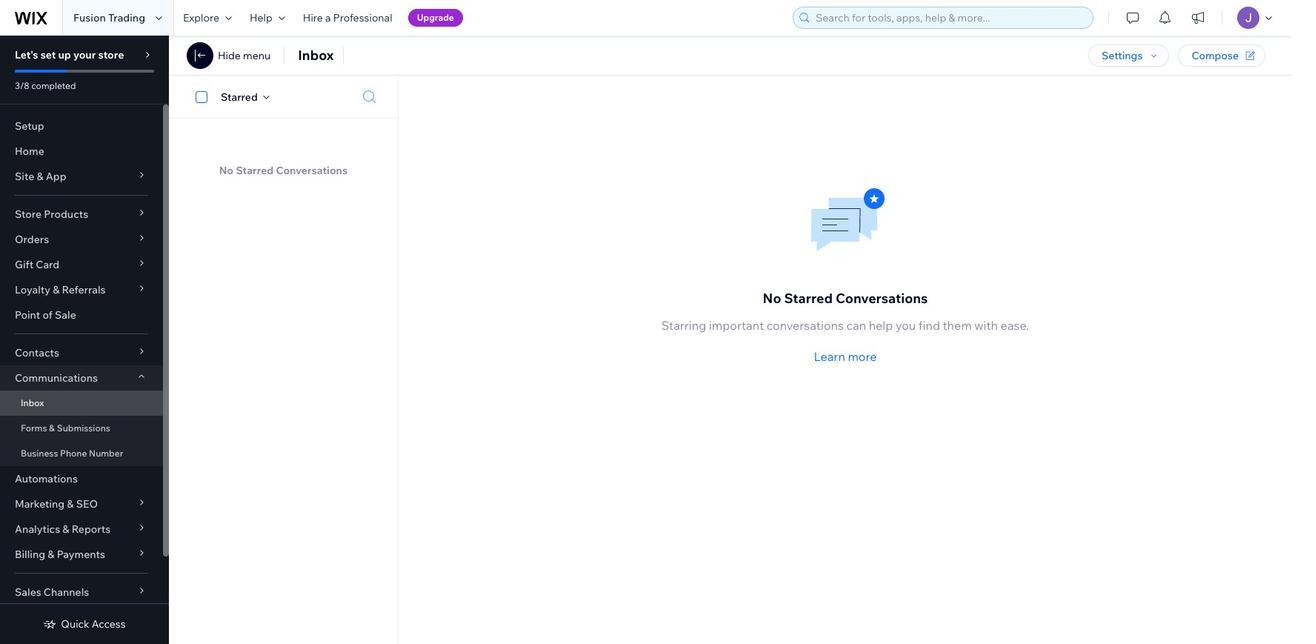 Task type: locate. For each thing, give the bounding box(es) containing it.
can
[[847, 318, 867, 333]]

marketing & seo
[[15, 497, 98, 511]]

site & app
[[15, 170, 66, 183]]

sidebar element
[[0, 36, 169, 644]]

None checkbox
[[188, 88, 221, 106]]

hire a professional
[[303, 11, 393, 24]]

& left seo
[[67, 497, 74, 511]]

& right billing
[[48, 548, 54, 561]]

communications button
[[0, 365, 163, 391]]

0 horizontal spatial no
[[219, 164, 234, 177]]

access
[[92, 617, 126, 631]]

0 vertical spatial inbox
[[298, 47, 334, 64]]

hide
[[218, 49, 241, 62]]

1 horizontal spatial inbox
[[298, 47, 334, 64]]

0 horizontal spatial conversations
[[276, 164, 348, 177]]

& left reports
[[62, 523, 69, 536]]

conversations
[[276, 164, 348, 177], [836, 290, 928, 307]]

payments
[[57, 548, 105, 561]]

set
[[41, 48, 56, 62]]

analytics
[[15, 523, 60, 536]]

hide menu button
[[187, 42, 271, 69], [218, 49, 271, 62]]

& right site
[[37, 170, 43, 183]]

orders
[[15, 233, 49, 246]]

1 vertical spatial conversations
[[836, 290, 928, 307]]

automations
[[15, 472, 78, 485]]

hide menu
[[218, 49, 271, 62]]

gift card button
[[0, 252, 163, 277]]

sales channels button
[[0, 580, 163, 605]]

store products button
[[0, 202, 163, 227]]

1 vertical spatial starred
[[236, 164, 274, 177]]

1 horizontal spatial no
[[763, 290, 782, 307]]

analytics & reports
[[15, 523, 111, 536]]

no starred conversations
[[219, 164, 348, 177], [763, 290, 928, 307]]

forms & submissions
[[21, 422, 110, 434]]

more
[[848, 349, 877, 364]]

find
[[919, 318, 941, 333]]

& for analytics
[[62, 523, 69, 536]]

compose
[[1192, 49, 1239, 62]]

marketing & seo button
[[0, 491, 163, 517]]

store
[[98, 48, 124, 62]]

point of sale
[[15, 308, 76, 322]]

inbox inside inbox link
[[21, 397, 44, 408]]

fusion
[[73, 11, 106, 24]]

help
[[250, 11, 273, 24]]

menu
[[243, 49, 271, 62]]

inbox up "forms"
[[21, 397, 44, 408]]

products
[[44, 208, 88, 221]]

home
[[15, 145, 44, 158]]

quick access
[[61, 617, 126, 631]]

starred
[[221, 90, 258, 103], [236, 164, 274, 177], [785, 290, 833, 307]]

& for marketing
[[67, 497, 74, 511]]

& inside dropdown button
[[62, 523, 69, 536]]

& right loyalty
[[53, 283, 60, 296]]

3/8 completed
[[15, 80, 76, 91]]

0 vertical spatial no starred conversations
[[219, 164, 348, 177]]

them
[[943, 318, 972, 333]]

inbox
[[298, 47, 334, 64], [21, 397, 44, 408]]

inbox down hire
[[298, 47, 334, 64]]

app
[[46, 170, 66, 183]]

loyalty & referrals button
[[0, 277, 163, 302]]

phone
[[60, 448, 87, 459]]

0 horizontal spatial inbox
[[21, 397, 44, 408]]

forms & submissions link
[[0, 416, 163, 441]]

1 vertical spatial inbox
[[21, 397, 44, 408]]

no
[[219, 164, 234, 177], [763, 290, 782, 307]]

with
[[975, 318, 998, 333]]

of
[[43, 308, 53, 322]]

3/8
[[15, 80, 29, 91]]

& right "forms"
[[49, 422, 55, 434]]

0 vertical spatial conversations
[[276, 164, 348, 177]]

& for forms
[[49, 422, 55, 434]]

1 vertical spatial no starred conversations
[[763, 290, 928, 307]]

help
[[869, 318, 893, 333]]

starring
[[662, 318, 707, 333]]

& inside 'link'
[[49, 422, 55, 434]]

Search for tools, apps, help & more... field
[[812, 7, 1089, 28]]

communications
[[15, 371, 98, 385]]

your
[[73, 48, 96, 62]]



Task type: vqa. For each thing, say whether or not it's contained in the screenshot.
"application" button
no



Task type: describe. For each thing, give the bounding box(es) containing it.
up
[[58, 48, 71, 62]]

referrals
[[62, 283, 106, 296]]

conversations
[[767, 318, 844, 333]]

contacts
[[15, 346, 59, 359]]

& for loyalty
[[53, 283, 60, 296]]

analytics & reports button
[[0, 517, 163, 542]]

seo
[[76, 497, 98, 511]]

upgrade
[[417, 12, 454, 23]]

contacts button
[[0, 340, 163, 365]]

trading
[[108, 11, 145, 24]]

2 vertical spatial starred
[[785, 290, 833, 307]]

a
[[325, 11, 331, 24]]

settings button
[[1089, 44, 1170, 67]]

& for billing
[[48, 548, 54, 561]]

business phone number link
[[0, 441, 163, 466]]

hire
[[303, 11, 323, 24]]

inbox link
[[0, 391, 163, 416]]

let's set up your store
[[15, 48, 124, 62]]

number
[[89, 448, 123, 459]]

gift
[[15, 258, 33, 271]]

automations link
[[0, 466, 163, 491]]

store products
[[15, 208, 88, 221]]

billing & payments
[[15, 548, 105, 561]]

upgrade button
[[408, 9, 463, 27]]

settings
[[1102, 49, 1143, 62]]

business phone number
[[21, 448, 123, 459]]

store
[[15, 208, 42, 221]]

explore
[[183, 11, 219, 24]]

marketing
[[15, 497, 65, 511]]

help button
[[241, 0, 294, 36]]

1 horizontal spatial no starred conversations
[[763, 290, 928, 307]]

0 vertical spatial starred
[[221, 90, 258, 103]]

setup link
[[0, 113, 163, 139]]

professional
[[333, 11, 393, 24]]

channels
[[44, 586, 89, 599]]

let's
[[15, 48, 38, 62]]

hide menu button down help
[[218, 49, 271, 62]]

ease.
[[1001, 318, 1030, 333]]

0 horizontal spatial no starred conversations
[[219, 164, 348, 177]]

quick access button
[[43, 617, 126, 631]]

point of sale link
[[0, 302, 163, 328]]

learn more link
[[814, 348, 877, 366]]

business
[[21, 448, 58, 459]]

quick
[[61, 617, 89, 631]]

reports
[[72, 523, 111, 536]]

learn more
[[814, 349, 877, 364]]

sale
[[55, 308, 76, 322]]

point
[[15, 308, 40, 322]]

fusion trading
[[73, 11, 145, 24]]

0 vertical spatial no
[[219, 164, 234, 177]]

sales channels
[[15, 586, 89, 599]]

learn
[[814, 349, 846, 364]]

gift card
[[15, 258, 59, 271]]

site
[[15, 170, 34, 183]]

billing & payments button
[[0, 542, 163, 567]]

important
[[709, 318, 764, 333]]

you
[[896, 318, 916, 333]]

completed
[[31, 80, 76, 91]]

loyalty
[[15, 283, 50, 296]]

setup
[[15, 119, 44, 133]]

compose button
[[1179, 44, 1266, 67]]

1 vertical spatial no
[[763, 290, 782, 307]]

submissions
[[57, 422, 110, 434]]

& for site
[[37, 170, 43, 183]]

card
[[36, 258, 59, 271]]

orders button
[[0, 227, 163, 252]]

site & app button
[[0, 164, 163, 189]]

billing
[[15, 548, 45, 561]]

hide menu button down explore
[[187, 42, 271, 69]]

starring important conversations can help you find them with ease.
[[662, 318, 1030, 333]]

sales
[[15, 586, 41, 599]]

hire a professional link
[[294, 0, 401, 36]]

1 horizontal spatial conversations
[[836, 290, 928, 307]]

forms
[[21, 422, 47, 434]]



